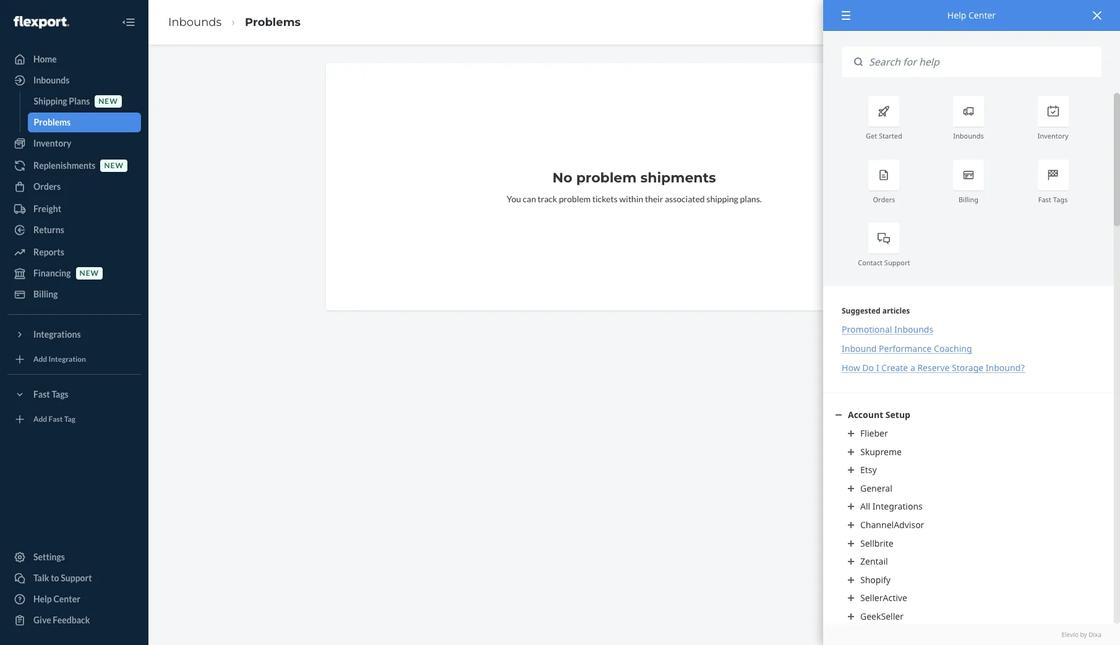 Task type: vqa. For each thing, say whether or not it's contained in the screenshot.
the leftmost Support
yes



Task type: locate. For each thing, give the bounding box(es) containing it.
0 horizontal spatial tags
[[52, 389, 69, 400]]

add inside "link"
[[33, 415, 47, 424]]

0 vertical spatial help center
[[948, 9, 996, 21]]

1 horizontal spatial help
[[948, 9, 967, 21]]

1 horizontal spatial integrations
[[873, 501, 923, 513]]

1 vertical spatial fast
[[33, 389, 50, 400]]

you
[[507, 194, 521, 204]]

started
[[879, 131, 903, 141]]

add integration link
[[7, 350, 141, 369]]

1 vertical spatial add
[[33, 415, 47, 424]]

help up search search field
[[948, 9, 967, 21]]

add left tag
[[33, 415, 47, 424]]

1 horizontal spatial billing
[[959, 195, 979, 204]]

support down settings link
[[61, 573, 92, 583]]

0 vertical spatial tags
[[1053, 195, 1068, 204]]

1 horizontal spatial center
[[969, 9, 996, 21]]

no problem shipments
[[553, 170, 716, 186]]

1 horizontal spatial problems
[[245, 15, 301, 29]]

0 horizontal spatial center
[[54, 594, 80, 605]]

fast tags inside dropdown button
[[33, 389, 69, 400]]

1 vertical spatial problem
[[559, 194, 591, 204]]

1 vertical spatial support
[[61, 573, 92, 583]]

sellbrite link
[[848, 537, 1090, 550]]

1 vertical spatial help center
[[33, 594, 80, 605]]

2 vertical spatial fast
[[49, 415, 63, 424]]

settings
[[33, 552, 65, 562]]

etsy link
[[848, 464, 1090, 476]]

0 vertical spatial fast tags
[[1039, 195, 1068, 204]]

1 vertical spatial billing
[[33, 289, 58, 299]]

2 vertical spatial new
[[80, 269, 99, 278]]

1 horizontal spatial tags
[[1053, 195, 1068, 204]]

0 horizontal spatial help center
[[33, 594, 80, 605]]

add for add fast tag
[[33, 415, 47, 424]]

plans.
[[740, 194, 762, 204]]

0 horizontal spatial fast tags
[[33, 389, 69, 400]]

1 vertical spatial tags
[[52, 389, 69, 400]]

within
[[620, 194, 644, 204]]

1 vertical spatial center
[[54, 594, 80, 605]]

returns link
[[7, 220, 141, 240]]

integrations up channeladvisor
[[873, 501, 923, 513]]

help up the give
[[33, 594, 52, 605]]

fast inside dropdown button
[[33, 389, 50, 400]]

freight link
[[7, 199, 141, 219]]

new
[[99, 97, 118, 106], [104, 161, 124, 170], [80, 269, 99, 278]]

general
[[861, 482, 893, 494]]

1 horizontal spatial problems link
[[245, 15, 301, 29]]

elevio by dixa
[[1062, 630, 1102, 639]]

0 horizontal spatial integrations
[[33, 329, 81, 340]]

1 vertical spatial problems
[[34, 117, 71, 127]]

0 vertical spatial integrations
[[33, 329, 81, 340]]

to
[[51, 573, 59, 583]]

problem
[[576, 170, 637, 186], [559, 194, 591, 204]]

track
[[538, 194, 557, 204]]

channeladvisor link
[[848, 519, 1090, 531]]

0 horizontal spatial billing
[[33, 289, 58, 299]]

articles
[[883, 306, 910, 316]]

can
[[523, 194, 536, 204]]

0 vertical spatial center
[[969, 9, 996, 21]]

Search search field
[[863, 46, 1102, 78]]

0 vertical spatial problem
[[576, 170, 637, 186]]

new for shipping plans
[[99, 97, 118, 106]]

0 vertical spatial new
[[99, 97, 118, 106]]

support right contact
[[885, 258, 910, 267]]

1 horizontal spatial help center
[[948, 9, 996, 21]]

suggested articles
[[842, 306, 910, 316]]

fast
[[1039, 195, 1052, 204], [33, 389, 50, 400], [49, 415, 63, 424]]

help center
[[948, 9, 996, 21], [33, 594, 80, 605]]

new up orders link
[[104, 161, 124, 170]]

help center up search search field
[[948, 9, 996, 21]]

problems link inside the breadcrumbs navigation
[[245, 15, 301, 29]]

add for add integration
[[33, 355, 47, 364]]

1 add from the top
[[33, 355, 47, 364]]

0 horizontal spatial problems link
[[28, 113, 141, 132]]

0 horizontal spatial help
[[33, 594, 52, 605]]

2 add from the top
[[33, 415, 47, 424]]

give feedback
[[33, 615, 90, 626]]

0 vertical spatial problems link
[[245, 15, 301, 29]]

fast tags
[[1039, 195, 1068, 204], [33, 389, 69, 400]]

1 horizontal spatial inventory
[[1038, 131, 1069, 141]]

problem down no at top
[[559, 194, 591, 204]]

problem up tickets
[[576, 170, 637, 186]]

1 vertical spatial new
[[104, 161, 124, 170]]

billing
[[959, 195, 979, 204], [33, 289, 58, 299]]

support
[[885, 258, 910, 267], [61, 573, 92, 583]]

0 horizontal spatial support
[[61, 573, 92, 583]]

new down reports link
[[80, 269, 99, 278]]

0 vertical spatial orders
[[33, 181, 61, 192]]

center up search search field
[[969, 9, 996, 21]]

1 vertical spatial fast tags
[[33, 389, 69, 400]]

integrations
[[33, 329, 81, 340], [873, 501, 923, 513]]

1 vertical spatial orders
[[873, 195, 895, 204]]

inventory
[[1038, 131, 1069, 141], [33, 138, 71, 148]]

0 vertical spatial support
[[885, 258, 910, 267]]

0 vertical spatial help
[[948, 9, 967, 21]]

help
[[948, 9, 967, 21], [33, 594, 52, 605]]

reports link
[[7, 243, 141, 262]]

support inside button
[[61, 573, 92, 583]]

1 vertical spatial inbounds link
[[7, 71, 141, 90]]

0 horizontal spatial inbounds link
[[7, 71, 141, 90]]

reports
[[33, 247, 64, 257]]

0 horizontal spatial problems
[[34, 117, 71, 127]]

add left integration
[[33, 355, 47, 364]]

flieber
[[861, 428, 888, 439]]

problems link
[[245, 15, 301, 29], [28, 113, 141, 132]]

0 vertical spatial fast
[[1039, 195, 1052, 204]]

dixa
[[1089, 630, 1102, 639]]

add fast tag
[[33, 415, 75, 424]]

suggested
[[842, 306, 881, 316]]

help center down to
[[33, 594, 80, 605]]

1 horizontal spatial inbounds link
[[168, 15, 222, 29]]

elevio
[[1062, 630, 1079, 639]]

new right plans
[[99, 97, 118, 106]]

flexport logo image
[[14, 16, 69, 28]]

orders
[[33, 181, 61, 192], [873, 195, 895, 204]]

inbounds
[[168, 15, 222, 29], [33, 75, 69, 85], [954, 131, 984, 141], [895, 324, 934, 336]]

all
[[861, 501, 871, 513]]

1 vertical spatial problems link
[[28, 113, 141, 132]]

their
[[645, 194, 663, 204]]

0 vertical spatial problems
[[245, 15, 301, 29]]

0 vertical spatial billing
[[959, 195, 979, 204]]

1 horizontal spatial orders
[[873, 195, 895, 204]]

flieber link
[[848, 428, 1090, 440]]

shipping plans
[[34, 96, 90, 106]]

integration
[[49, 355, 86, 364]]

integrations up add integration at the bottom left of page
[[33, 329, 81, 340]]

center
[[969, 9, 996, 21], [54, 594, 80, 605]]

shopify link
[[848, 574, 1090, 586]]

reserve
[[918, 362, 950, 374]]

0 vertical spatial inbounds link
[[168, 15, 222, 29]]

tags
[[1053, 195, 1068, 204], [52, 389, 69, 400]]

add
[[33, 355, 47, 364], [33, 415, 47, 424]]

center down talk to support
[[54, 594, 80, 605]]

0 vertical spatial add
[[33, 355, 47, 364]]

replenishments
[[33, 160, 96, 171]]



Task type: describe. For each thing, give the bounding box(es) containing it.
inbounds inside the breadcrumbs navigation
[[168, 15, 222, 29]]

home link
[[7, 49, 141, 69]]

how
[[842, 362, 860, 374]]

coaching
[[934, 343, 972, 355]]

account setup
[[848, 409, 911, 421]]

zentail
[[861, 556, 888, 567]]

tag
[[64, 415, 75, 424]]

freight
[[33, 204, 61, 214]]

new for financing
[[80, 269, 99, 278]]

shipments
[[641, 170, 716, 186]]

tags inside dropdown button
[[52, 389, 69, 400]]

help center inside help center link
[[33, 594, 80, 605]]

elevio by dixa link
[[842, 630, 1102, 639]]

financing
[[33, 268, 71, 278]]

i
[[877, 362, 879, 374]]

account
[[848, 409, 884, 421]]

inbound?
[[986, 362, 1026, 374]]

setup
[[886, 409, 911, 421]]

shopify
[[861, 574, 891, 586]]

settings link
[[7, 548, 141, 567]]

no
[[553, 170, 573, 186]]

inbounds link inside the breadcrumbs navigation
[[168, 15, 222, 29]]

fast tags button
[[7, 385, 141, 405]]

all integrations
[[861, 501, 923, 513]]

new for replenishments
[[104, 161, 124, 170]]

fast inside "link"
[[49, 415, 63, 424]]

performance
[[879, 343, 932, 355]]

create
[[882, 362, 908, 374]]

do
[[863, 362, 874, 374]]

integrations inside dropdown button
[[33, 329, 81, 340]]

1 horizontal spatial fast tags
[[1039, 195, 1068, 204]]

1 vertical spatial help
[[33, 594, 52, 605]]

get
[[866, 131, 877, 141]]

add integration
[[33, 355, 86, 364]]

etsy
[[861, 464, 877, 476]]

account setup link
[[836, 409, 1102, 421]]

problems inside the breadcrumbs navigation
[[245, 15, 301, 29]]

by
[[1081, 630, 1087, 639]]

home
[[33, 54, 57, 64]]

channeladvisor
[[861, 519, 925, 531]]

problems inside problems link
[[34, 117, 71, 127]]

tickets
[[593, 194, 618, 204]]

selleractive link
[[848, 592, 1090, 604]]

1 horizontal spatial support
[[885, 258, 910, 267]]

promotional
[[842, 324, 892, 336]]

inbound performance coaching
[[842, 343, 972, 355]]

orders link
[[7, 177, 141, 197]]

promotional inbounds
[[842, 324, 934, 336]]

feedback
[[53, 615, 90, 626]]

storage
[[952, 362, 984, 374]]

zentail link
[[848, 556, 1090, 568]]

sellbrite
[[861, 537, 894, 549]]

all integrations link
[[848, 501, 1090, 513]]

breadcrumbs navigation
[[158, 4, 311, 40]]

geekseller link
[[848, 611, 1090, 623]]

integrations button
[[7, 325, 141, 345]]

0 horizontal spatial inventory
[[33, 138, 71, 148]]

selleractive
[[861, 592, 908, 604]]

skupreme link
[[848, 446, 1090, 458]]

returns
[[33, 225, 64, 235]]

help center link
[[7, 590, 141, 609]]

0 horizontal spatial orders
[[33, 181, 61, 192]]

1 vertical spatial integrations
[[873, 501, 923, 513]]

inventory link
[[7, 134, 141, 153]]

get started
[[866, 131, 903, 141]]

talk to support
[[33, 573, 92, 583]]

add fast tag link
[[7, 410, 141, 429]]

general link
[[848, 482, 1090, 495]]

skupreme
[[861, 446, 902, 458]]

give feedback button
[[7, 611, 141, 630]]

talk
[[33, 573, 49, 583]]

shipping
[[707, 194, 739, 204]]

contact support
[[858, 258, 910, 267]]

talk to support button
[[7, 569, 141, 588]]

contact
[[858, 258, 883, 267]]

how do i create a reserve storage inbound?
[[842, 362, 1026, 374]]

geekseller
[[861, 611, 904, 622]]

plans
[[69, 96, 90, 106]]

billing link
[[7, 285, 141, 304]]

you can track problem tickets within their associated shipping plans.
[[507, 194, 762, 204]]

associated
[[665, 194, 705, 204]]

shipping
[[34, 96, 67, 106]]

inbound
[[842, 343, 877, 355]]

give
[[33, 615, 51, 626]]

close navigation image
[[121, 15, 136, 30]]



